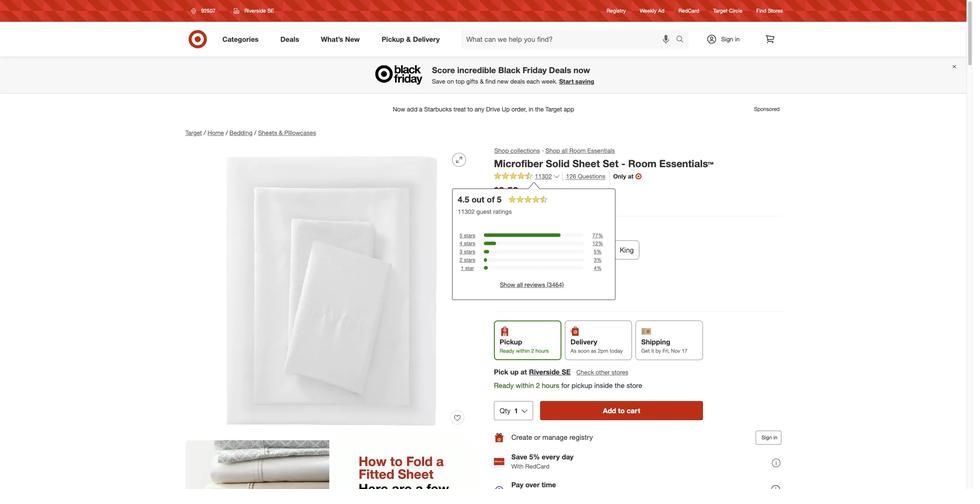 Task type: vqa. For each thing, say whether or not it's contained in the screenshot.


Task type: locate. For each thing, give the bounding box(es) containing it.
hours down riverside se button
[[542, 381, 560, 390]]

4 down 3 %
[[594, 265, 597, 272]]

4 for 4 %
[[594, 265, 597, 272]]

save up with
[[512, 453, 528, 462]]

pickup inside pickup ready within 2 hours
[[500, 338, 522, 347]]

$9.50
[[494, 184, 519, 196]]

all inside button
[[518, 281, 524, 289]]

%
[[599, 232, 604, 239], [599, 240, 604, 247], [597, 249, 602, 255], [597, 257, 602, 263], [597, 265, 602, 272]]

questions
[[578, 173, 606, 180]]

1 horizontal spatial pickup
[[500, 338, 522, 347]]

0 horizontal spatial 1
[[461, 265, 464, 272]]

2 down pick up at riverside se
[[536, 381, 540, 390]]

full link
[[553, 241, 575, 260]]

2 up pick up at riverside se
[[531, 348, 534, 354]]

0 vertical spatial hours
[[536, 348, 549, 354]]

check other stores button
[[576, 368, 629, 378]]

registry link
[[607, 7, 626, 15]]

at right the up
[[521, 368, 527, 377]]

twin/twin up twin/twin xl
[[511, 226, 543, 235]]

11302
[[535, 173, 552, 180], [458, 208, 475, 215]]

0 vertical spatial riverside
[[245, 7, 266, 14]]

1 horizontal spatial se
[[562, 368, 571, 377]]

0 horizontal spatial 5
[[460, 232, 463, 239]]

3 stars
[[460, 249, 476, 255]]

0 vertical spatial all
[[562, 147, 568, 154]]

0 horizontal spatial at
[[521, 368, 527, 377]]

home link
[[208, 129, 224, 136]]

&
[[407, 35, 411, 43], [480, 78, 484, 85], [279, 129, 283, 136]]

0 vertical spatial 11302
[[535, 173, 552, 180]]

2 horizontal spatial 2
[[536, 381, 540, 390]]

1 horizontal spatial shop
[[546, 147, 560, 154]]

0 vertical spatial 2
[[460, 257, 463, 263]]

deals up start
[[549, 65, 572, 75]]

1 horizontal spatial at
[[628, 173, 634, 180]]

0 horizontal spatial 3
[[460, 249, 463, 255]]

target for target / home / bedding / sheets & pillowcases
[[185, 129, 202, 136]]

0 horizontal spatial sign
[[722, 35, 734, 43]]

0 vertical spatial pickup
[[382, 35, 405, 43]]

up
[[510, 368, 519, 377]]

0 horizontal spatial deals
[[281, 35, 299, 43]]

queen
[[584, 246, 605, 255]]

room up sheet
[[570, 147, 586, 154]]

5 up 4 stars
[[460, 232, 463, 239]]

stores
[[612, 369, 629, 376]]

5 down 12 at the right of the page
[[594, 249, 597, 255]]

se up deals link at the top left of page
[[268, 7, 274, 14]]

save left on
[[432, 78, 446, 85]]

ad
[[659, 8, 665, 14]]

target left home link
[[185, 129, 202, 136]]

save
[[432, 78, 446, 85], [512, 453, 528, 462]]

0 horizontal spatial riverside
[[245, 7, 266, 14]]

redcard inside save 5% every day with redcard
[[525, 463, 550, 471]]

4 stars from the top
[[464, 257, 476, 263]]

5 right of
[[497, 194, 502, 204]]

pickup up the up
[[500, 338, 522, 347]]

stars up 4 stars
[[464, 232, 476, 239]]

start
[[560, 78, 574, 85]]

0 horizontal spatial 2
[[460, 257, 463, 263]]

17
[[682, 348, 688, 354]]

full
[[559, 246, 570, 255]]

ready
[[500, 348, 515, 354], [494, 381, 514, 390]]

77
[[593, 232, 599, 239]]

redcard
[[679, 8, 700, 14], [525, 463, 550, 471]]

se up for
[[562, 368, 571, 377]]

shop collections button
[[494, 146, 541, 156]]

twin/twin
[[511, 226, 543, 235], [501, 246, 533, 255]]

4 down 5 stars
[[460, 240, 463, 247]]

online
[[542, 199, 559, 206]]

what's
[[321, 35, 343, 43]]

3 up 4 %
[[594, 257, 597, 263]]

/ left home link
[[204, 129, 206, 136]]

/ right home link
[[226, 129, 228, 136]]

0 vertical spatial 3
[[460, 249, 463, 255]]

target
[[714, 8, 728, 14], [185, 129, 202, 136]]

% up 4 %
[[597, 257, 602, 263]]

0 horizontal spatial all
[[518, 281, 524, 289]]

pickup
[[382, 35, 405, 43], [500, 338, 522, 347]]

2 shop from the left
[[546, 147, 560, 154]]

92507 button
[[185, 3, 225, 19]]

xl up full link
[[545, 226, 554, 235]]

11302 down solid
[[535, 173, 552, 180]]

5 for 5 stars
[[460, 232, 463, 239]]

% for 77
[[599, 232, 604, 239]]

0 vertical spatial 5
[[497, 194, 502, 204]]

bedding link
[[230, 129, 253, 136]]

126 questions
[[566, 173, 606, 180]]

1 vertical spatial xl
[[535, 246, 544, 255]]

0 vertical spatial 1
[[461, 265, 464, 272]]

11302 down "4.5"
[[458, 208, 475, 215]]

1 vertical spatial deals
[[549, 65, 572, 75]]

all up solid
[[562, 147, 568, 154]]

0 horizontal spatial shop
[[495, 147, 509, 154]]

0 vertical spatial ready
[[500, 348, 515, 354]]

riverside up categories link
[[245, 7, 266, 14]]

hours up riverside se button
[[536, 348, 549, 354]]

as
[[591, 348, 597, 354]]

deals inside 'score incredible black friday deals now save on top gifts & find new deals each week. start saving'
[[549, 65, 572, 75]]

0 vertical spatial deals
[[281, 35, 299, 43]]

deals
[[511, 78, 525, 85]]

3 %
[[594, 257, 602, 263]]

sign in
[[722, 35, 740, 43], [762, 435, 778, 441]]

0 vertical spatial room
[[570, 147, 586, 154]]

1 vertical spatial delivery
[[571, 338, 598, 347]]

ratings
[[494, 208, 512, 215]]

1 vertical spatial pickup
[[500, 338, 522, 347]]

1 vertical spatial at
[[521, 368, 527, 377]]

0 horizontal spatial sign in
[[722, 35, 740, 43]]

1 vertical spatial 3
[[594, 257, 597, 263]]

1 horizontal spatial target
[[714, 8, 728, 14]]

when
[[494, 199, 510, 206]]

1 horizontal spatial 2
[[531, 348, 534, 354]]

room
[[570, 147, 586, 154], [628, 157, 657, 170]]

top
[[456, 78, 465, 85]]

at right only
[[628, 173, 634, 180]]

0 horizontal spatial /
[[204, 129, 206, 136]]

deals
[[281, 35, 299, 43], [549, 65, 572, 75]]

week.
[[542, 78, 558, 85]]

0 vertical spatial xl
[[545, 226, 554, 235]]

redcard down 5%
[[525, 463, 550, 471]]

2 / from the left
[[226, 129, 228, 136]]

size twin/twin xl
[[494, 226, 554, 235]]

1 stars from the top
[[464, 232, 476, 239]]

0 horizontal spatial target
[[185, 129, 202, 136]]

1 vertical spatial 4
[[594, 265, 597, 272]]

sheets
[[258, 129, 277, 136]]

today
[[610, 348, 623, 354]]

save inside save 5% every day with redcard
[[512, 453, 528, 462]]

1 vertical spatial 1
[[514, 407, 518, 415]]

pickup
[[572, 381, 593, 390]]

1 horizontal spatial sign in
[[762, 435, 778, 441]]

2 horizontal spatial 5
[[594, 249, 597, 255]]

1
[[461, 265, 464, 272], [514, 407, 518, 415]]

reviews
[[525, 281, 546, 289]]

shop up microfiber
[[495, 147, 509, 154]]

within up the up
[[516, 348, 530, 354]]

1 horizontal spatial &
[[407, 35, 411, 43]]

score
[[432, 65, 455, 75]]

find
[[757, 8, 767, 14]]

0 horizontal spatial pickup
[[382, 35, 405, 43]]

fri,
[[663, 348, 670, 354]]

1 vertical spatial 11302
[[458, 208, 475, 215]]

within
[[516, 348, 530, 354], [516, 381, 534, 390]]

inside
[[595, 381, 613, 390]]

2 up 1 star
[[460, 257, 463, 263]]

1 vertical spatial target
[[185, 129, 202, 136]]

1 right qty
[[514, 407, 518, 415]]

sign inside button
[[762, 435, 772, 441]]

& inside 'score incredible black friday deals now save on top gifts & find new deals each week. start saving'
[[480, 78, 484, 85]]

room right -
[[628, 157, 657, 170]]

weekly ad link
[[640, 7, 665, 15]]

ready down pick
[[494, 381, 514, 390]]

delivery up the soon
[[571, 338, 598, 347]]

all right show
[[518, 281, 524, 289]]

within down pick up at riverside se
[[516, 381, 534, 390]]

3 up the 2 stars on the left
[[460, 249, 463, 255]]

1 vertical spatial sign
[[762, 435, 772, 441]]

essentials™
[[660, 157, 714, 170]]

0 vertical spatial redcard
[[679, 8, 700, 14]]

1 vertical spatial riverside
[[529, 368, 560, 377]]

1 / from the left
[[204, 129, 206, 136]]

1 vertical spatial all
[[518, 281, 524, 289]]

1 vertical spatial sign in
[[762, 435, 778, 441]]

(3464)
[[548, 281, 564, 289]]

11302 link
[[494, 172, 561, 182]]

0 vertical spatial delivery
[[413, 35, 440, 43]]

color
[[494, 266, 511, 274]]

% up 12 %
[[599, 232, 604, 239]]

1 horizontal spatial delivery
[[571, 338, 598, 347]]

2 vertical spatial 5
[[594, 249, 597, 255]]

1 left star
[[461, 265, 464, 272]]

all for shop
[[562, 147, 568, 154]]

1 star
[[461, 265, 475, 272]]

shop all room essentials
[[546, 147, 615, 154]]

1 horizontal spatial 1
[[514, 407, 518, 415]]

shipping get it by fri, nov 17
[[642, 338, 688, 354]]

sheets & pillowcases link
[[258, 129, 316, 136]]

% up 3 %
[[597, 249, 602, 255]]

0 vertical spatial 4
[[460, 240, 463, 247]]

0 vertical spatial sign
[[722, 35, 734, 43]]

pillowcases
[[285, 129, 316, 136]]

1 horizontal spatial in
[[774, 435, 778, 441]]

1 horizontal spatial 3
[[594, 257, 597, 263]]

now
[[574, 65, 591, 75]]

1 vertical spatial hours
[[542, 381, 560, 390]]

sudden sapphire image
[[541, 281, 559, 299]]

0 horizontal spatial &
[[279, 129, 283, 136]]

1 horizontal spatial sign
[[762, 435, 772, 441]]

deals left what's
[[281, 35, 299, 43]]

pickup right new
[[382, 35, 405, 43]]

stars up star
[[464, 257, 476, 263]]

star
[[466, 265, 475, 272]]

registry
[[570, 434, 593, 442]]

stars up the 2 stars on the left
[[464, 249, 476, 255]]

11302 for 11302 guest ratings
[[458, 208, 475, 215]]

target inside target circle "link"
[[714, 8, 728, 14]]

0 horizontal spatial in
[[736, 35, 740, 43]]

stars
[[464, 232, 476, 239], [464, 240, 476, 247], [464, 249, 476, 255], [464, 257, 476, 263]]

4 stars
[[460, 240, 476, 247]]

0 vertical spatial se
[[268, 7, 274, 14]]

0 vertical spatial target
[[714, 8, 728, 14]]

out
[[472, 194, 485, 204]]

3 stars from the top
[[464, 249, 476, 255]]

group
[[493, 225, 782, 263]]

other
[[596, 369, 610, 376]]

advertisement region
[[179, 99, 789, 120]]

image gallery element
[[185, 146, 473, 490]]

xl left full link
[[535, 246, 544, 255]]

pickup & delivery link
[[375, 30, 451, 49]]

1 horizontal spatial all
[[562, 147, 568, 154]]

0 vertical spatial sign in
[[722, 35, 740, 43]]

1 vertical spatial room
[[628, 157, 657, 170]]

1 horizontal spatial 5
[[497, 194, 502, 204]]

% down 3 %
[[597, 265, 602, 272]]

% up 5 %
[[599, 240, 604, 247]]

2 horizontal spatial &
[[480, 78, 484, 85]]

delivery inside delivery as soon as 2pm today
[[571, 338, 598, 347]]

delivery
[[413, 35, 440, 43], [571, 338, 598, 347]]

stars down 5 stars
[[464, 240, 476, 247]]

1 vertical spatial in
[[774, 435, 778, 441]]

12
[[593, 240, 599, 247]]

ready up pick
[[500, 348, 515, 354]]

essentials
[[588, 147, 615, 154]]

1 vertical spatial save
[[512, 453, 528, 462]]

/ left sheets
[[254, 129, 257, 136]]

friday
[[523, 65, 547, 75]]

1 vertical spatial 2
[[531, 348, 534, 354]]

/
[[204, 129, 206, 136], [226, 129, 228, 136], [254, 129, 257, 136]]

1 vertical spatial 5
[[460, 232, 463, 239]]

0 horizontal spatial se
[[268, 7, 274, 14]]

1 shop from the left
[[495, 147, 509, 154]]

2 vertical spatial &
[[279, 129, 283, 136]]

0 horizontal spatial 4
[[460, 240, 463, 247]]

stars for 2 stars
[[464, 257, 476, 263]]

0 vertical spatial within
[[516, 348, 530, 354]]

redcard right ad
[[679, 8, 700, 14]]

with
[[512, 463, 524, 471]]

categories
[[223, 35, 259, 43]]

twin/twin up color white
[[501, 246, 533, 255]]

1 vertical spatial &
[[480, 78, 484, 85]]

target left circle
[[714, 8, 728, 14]]

4 for 4 stars
[[460, 240, 463, 247]]

1 horizontal spatial deals
[[549, 65, 572, 75]]

0 horizontal spatial redcard
[[525, 463, 550, 471]]

2 stars from the top
[[464, 240, 476, 247]]

shop up solid
[[546, 147, 560, 154]]

1 horizontal spatial riverside
[[529, 368, 560, 377]]

delivery up score
[[413, 35, 440, 43]]

shop inside 'button'
[[495, 147, 509, 154]]

1 horizontal spatial 4
[[594, 265, 597, 272]]

find stores
[[757, 8, 784, 14]]

riverside up ready within 2 hours for pickup inside the store
[[529, 368, 560, 377]]

1 vertical spatial redcard
[[525, 463, 550, 471]]

size
[[494, 226, 507, 235]]

1 horizontal spatial save
[[512, 453, 528, 462]]



Task type: describe. For each thing, give the bounding box(es) containing it.
What can we help you find? suggestions appear below search field
[[461, 30, 679, 49]]

11302 guest ratings
[[458, 208, 512, 215]]

0 vertical spatial in
[[736, 35, 740, 43]]

qty
[[500, 407, 511, 415]]

soon
[[578, 348, 590, 354]]

77 %
[[593, 232, 604, 239]]

1 horizontal spatial xl
[[545, 226, 554, 235]]

stores
[[769, 8, 784, 14]]

sign in link
[[699, 30, 754, 49]]

pick up at riverside se
[[494, 368, 571, 377]]

hours inside pickup ready within 2 hours
[[536, 348, 549, 354]]

126 questions link
[[563, 172, 606, 182]]

stars for 3 stars
[[464, 249, 476, 255]]

2pm
[[598, 348, 609, 354]]

0 vertical spatial twin/twin
[[511, 226, 543, 235]]

se inside dropdown button
[[268, 7, 274, 14]]

riverside inside dropdown button
[[245, 7, 266, 14]]

gifts
[[467, 78, 479, 85]]

redcard link
[[679, 7, 700, 15]]

nov
[[671, 348, 681, 354]]

microfiber
[[494, 157, 543, 170]]

pickup ready within 2 hours
[[500, 338, 549, 354]]

92507
[[201, 7, 216, 14]]

126
[[566, 173, 577, 180]]

black
[[499, 65, 521, 75]]

shipping
[[642, 338, 671, 347]]

1 vertical spatial within
[[516, 381, 534, 390]]

target for target circle
[[714, 8, 728, 14]]

pickup for &
[[382, 35, 405, 43]]

it
[[652, 348, 654, 354]]

home
[[208, 129, 224, 136]]

twin/twin xl link
[[495, 241, 550, 260]]

save inside 'score incredible black friday deals now save on top gifts & find new deals each week. start saving'
[[432, 78, 446, 85]]

new
[[345, 35, 360, 43]]

cart
[[627, 407, 641, 415]]

microfiber solid sheet set - room essentials™
[[494, 157, 714, 170]]

weekly
[[640, 8, 657, 14]]

sign in inside button
[[762, 435, 778, 441]]

gray image
[[495, 281, 514, 299]]

find stores link
[[757, 7, 784, 15]]

deals link
[[273, 30, 310, 49]]

riverside se button
[[228, 3, 280, 19]]

incredible
[[458, 65, 496, 75]]

blush image
[[563, 281, 582, 299]]

microfiber solid sheet set - room essentials™, 1 of 12 image
[[185, 146, 473, 434]]

pickup for ready
[[500, 338, 522, 347]]

color white
[[494, 266, 533, 274]]

saving
[[576, 78, 595, 85]]

ready inside pickup ready within 2 hours
[[500, 348, 515, 354]]

solid
[[546, 157, 570, 170]]

riverside se
[[245, 7, 274, 14]]

get
[[642, 348, 650, 354]]

set
[[603, 157, 619, 170]]

stars for 4 stars
[[464, 240, 476, 247]]

12 %
[[593, 240, 604, 247]]

stars for 5 stars
[[464, 232, 476, 239]]

riverside se button
[[529, 368, 571, 377]]

store
[[627, 381, 643, 390]]

circle
[[730, 8, 743, 14]]

3 for 3 stars
[[460, 249, 463, 255]]

ready within 2 hours for pickup inside the store
[[494, 381, 643, 390]]

3 for 3 %
[[594, 257, 597, 263]]

what's new link
[[314, 30, 371, 49]]

within inside pickup ready within 2 hours
[[516, 348, 530, 354]]

1 horizontal spatial redcard
[[679, 8, 700, 14]]

qty 1
[[500, 407, 518, 415]]

all for show
[[518, 281, 524, 289]]

or
[[534, 434, 541, 442]]

new
[[498, 78, 509, 85]]

as
[[571, 348, 577, 354]]

what's new
[[321, 35, 360, 43]]

add to cart
[[603, 407, 641, 415]]

3 / from the left
[[254, 129, 257, 136]]

2 vertical spatial 2
[[536, 381, 540, 390]]

create
[[512, 434, 532, 442]]

score incredible black friday deals now save on top gifts & find new deals each week. start saving
[[432, 65, 595, 85]]

% for 5
[[597, 249, 602, 255]]

% for 4
[[597, 265, 602, 272]]

1 vertical spatial se
[[562, 368, 571, 377]]

create or manage registry
[[512, 434, 593, 442]]

add to cart button
[[540, 401, 703, 421]]

11302 for 11302
[[535, 173, 552, 180]]

for
[[562, 381, 570, 390]]

% for 3
[[597, 257, 602, 263]]

target link
[[185, 129, 202, 136]]

5 for 5 %
[[594, 249, 597, 255]]

target / home / bedding / sheets & pillowcases
[[185, 129, 316, 136]]

1 vertical spatial ready
[[494, 381, 514, 390]]

only at
[[613, 173, 634, 180]]

check other stores
[[577, 369, 629, 376]]

pickup & delivery
[[382, 35, 440, 43]]

the
[[615, 381, 625, 390]]

0 horizontal spatial room
[[570, 147, 586, 154]]

in inside button
[[774, 435, 778, 441]]

shop for shop collections
[[495, 147, 509, 154]]

0 horizontal spatial delivery
[[413, 35, 440, 43]]

king link
[[614, 241, 640, 260]]

white image
[[518, 281, 536, 299]]

every
[[542, 453, 560, 462]]

% for 12
[[599, 240, 604, 247]]

1 vertical spatial twin/twin
[[501, 246, 533, 255]]

sheet
[[573, 157, 600, 170]]

to
[[618, 407, 625, 415]]

0 vertical spatial &
[[407, 35, 411, 43]]

0 horizontal spatial xl
[[535, 246, 544, 255]]

2 inside pickup ready within 2 hours
[[531, 348, 534, 354]]

purchased
[[512, 199, 541, 206]]

categories link
[[215, 30, 270, 49]]

group containing size
[[493, 225, 782, 263]]

shop for shop all room essentials
[[546, 147, 560, 154]]

of
[[487, 194, 495, 204]]

manage
[[543, 434, 568, 442]]

1 horizontal spatial room
[[628, 157, 657, 170]]

registry
[[607, 8, 626, 14]]

5 %
[[594, 249, 602, 255]]

guest
[[477, 208, 492, 215]]

0 vertical spatial at
[[628, 173, 634, 180]]



